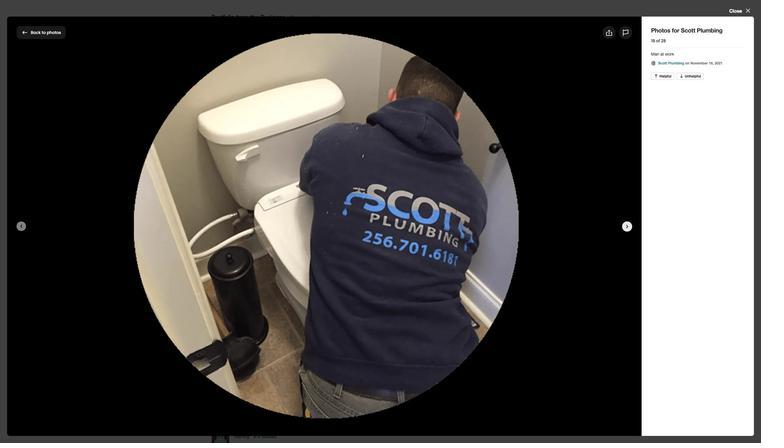 Task type: vqa. For each thing, say whether or not it's contained in the screenshot.
Bathtub repair's BATHTUB
yes



Task type: describe. For each thing, give the bounding box(es) containing it.
photo of scott plumbing - huntsville, al, us. replacement 50 gal rheem water heater in garage. image
[[339, 223, 399, 268]]

and for had
[[286, 407, 293, 412]]

videos
[[238, 209, 256, 216]]

estimated
[[359, 429, 378, 433]]

available
[[366, 175, 385, 181]]

8 years in business
[[256, 175, 276, 188]]

back to photos button
[[17, 26, 66, 39]]

all
[[394, 209, 399, 214]]

workmanship
[[402, 175, 431, 181]]

1 horizontal spatial at
[[354, 407, 358, 412]]

faucet for faucet repair
[[212, 332, 226, 337]]

called before arriving and showed up at the front end of the estimated time they had given that morning.
[[234, 429, 423, 439]]

back
[[31, 30, 41, 35]]

photo of scott plumbing - huntsville, al, us. new sewer line replacement with clean out image
[[276, 223, 335, 268]]

0 horizontal spatial &
[[232, 209, 236, 216]]

end
[[340, 429, 347, 433]]

line
[[327, 346, 334, 351]]

family-
[[288, 175, 304, 181]]

repair for bathtub repair
[[335, 303, 348, 309]]

garbage for garbage disposal repair
[[212, 346, 230, 351]]

water
[[330, 407, 340, 412]]

bathtub repair
[[317, 303, 348, 309]]

faucet installation
[[317, 317, 356, 323]]

verified
[[261, 289, 278, 294]]

helpful
[[660, 74, 672, 78]]

at inside called before arriving and showed up at the front end of the estimated time they had given that morning.
[[318, 429, 322, 433]]

services offered
[[212, 288, 257, 295]]

up
[[312, 429, 317, 433]]

8
[[256, 175, 258, 181]]

1 horizontal spatial photos
[[407, 209, 423, 214]]

1 horizontal spatial plumbing
[[669, 61, 685, 65]]

business for portfolio from the business
[[261, 13, 285, 20]]

garbage for garbage disposal installation
[[317, 332, 336, 337]]

portfolio from the business element
[[202, 3, 436, 126]]

years_in_business image
[[260, 160, 272, 172]]

& inside the family-owned & operated
[[292, 183, 295, 188]]

sponsored
[[290, 14, 315, 20]]

unhelpful
[[685, 74, 702, 78]]

workmanship_guaranteed image
[[410, 160, 422, 172]]

answered
[[247, 407, 265, 412]]

from for highlights
[[240, 146, 253, 153]]

certified professionals
[[327, 175, 355, 188]]

galloway renovation 4 photos
[[212, 112, 259, 125]]

0 horizontal spatial photos for scott plumbing
[[17, 28, 118, 37]]

18 of 28
[[652, 38, 666, 44]]

november
[[691, 61, 708, 65]]

2 horizontal spatial photos
[[624, 29, 640, 36]]

discounts_available image
[[222, 160, 234, 172]]

next photo image
[[624, 223, 631, 230]]

portfolio
[[212, 13, 235, 20]]

2 horizontal spatial plumbing
[[697, 27, 723, 34]]

in 6 reviews button
[[252, 434, 277, 439]]

at inside photos & videos element
[[661, 52, 664, 56]]

certified_professionals image
[[335, 160, 347, 172]]

photos & videos
[[212, 209, 256, 216]]

morning.
[[234, 435, 251, 439]]

professionals
[[327, 183, 355, 188]]

see 19 more
[[217, 362, 244, 369]]

available
[[219, 183, 237, 188]]

24 chevron down v2 image
[[245, 362, 252, 369]]

discounts available
[[218, 175, 239, 188]]

drain
[[212, 317, 223, 323]]

18
[[652, 38, 656, 44]]

they
[[388, 429, 396, 433]]

4
[[212, 120, 214, 125]]

1 vertical spatial in
[[378, 407, 381, 412]]

24 add photo v2 image
[[603, 29, 610, 36]]

16 checkmark badged v2 image
[[308, 289, 313, 294]]

business
[[256, 183, 275, 188]]

appointment
[[365, 183, 392, 188]]

owned
[[304, 175, 318, 181]]

close button
[[730, 7, 752, 14]]

1 horizontal spatial for
[[672, 27, 680, 34]]

available by appointment
[[365, 175, 392, 188]]

guaranteed
[[404, 183, 428, 188]]

unhelpful button
[[677, 73, 704, 80]]

16,
[[709, 61, 714, 65]]

business inside services offered element
[[286, 289, 307, 294]]

"
[[251, 435, 252, 439]]

add
[[613, 29, 622, 36]]

and for showed
[[288, 429, 295, 433]]

available_by_appointment image
[[373, 160, 384, 172]]

24 close v2 image
[[745, 7, 752, 14]]

disposal for repair
[[231, 346, 249, 351]]

photos & videos element
[[0, 0, 762, 443]]

kassi s. image
[[212, 428, 229, 443]]

0 horizontal spatial scott
[[59, 28, 79, 37]]

before
[[261, 429, 273, 433]]

renovation
[[234, 112, 259, 118]]

in 6 reviews region
[[207, 407, 437, 443]]

business for highlights from the business
[[265, 146, 289, 153]]

review highlights
[[212, 392, 260, 399]]

less
[[382, 407, 390, 412]]

16 info v2 image
[[316, 15, 321, 20]]

garbage disposal repair
[[212, 346, 262, 351]]

Search photos text field
[[648, 27, 745, 38]]

repair for drain repair
[[224, 317, 236, 323]]

operated
[[296, 183, 315, 188]]

0 horizontal spatial had
[[294, 407, 301, 412]]

certified
[[332, 175, 350, 181]]

given
[[405, 429, 415, 433]]



Task type: locate. For each thing, give the bounding box(es) containing it.
0 vertical spatial &
[[292, 183, 295, 188]]

more
[[232, 362, 244, 369]]

1 horizontal spatial of
[[657, 38, 661, 44]]

garbage
[[317, 332, 336, 337], [212, 346, 230, 351]]

by for available
[[386, 175, 391, 181]]

family_owned_operated image
[[297, 160, 309, 172]]

16 helpful v2 image
[[654, 74, 659, 78]]

0 vertical spatial from
[[236, 13, 249, 20]]

1 vertical spatial see
[[217, 362, 225, 369]]

1 horizontal spatial photos for scott plumbing
[[652, 27, 723, 34]]

business up years_in_business image
[[265, 146, 289, 153]]

1 horizontal spatial disposal
[[337, 332, 355, 337]]

helpful button
[[652, 73, 675, 80]]

bathtub
[[212, 303, 228, 309], [317, 303, 334, 309]]

garbage disposal installation
[[317, 332, 379, 337]]

and right phone
[[286, 407, 293, 412]]

for
[[672, 27, 680, 34], [46, 28, 57, 37]]

business
[[261, 13, 285, 20], [265, 146, 289, 153], [286, 289, 307, 294]]

1 horizontal spatial had
[[397, 429, 404, 433]]

1 vertical spatial by
[[280, 289, 285, 294]]

0 horizontal spatial photos
[[47, 30, 61, 35]]

back to photos
[[31, 30, 61, 35]]

" in 6 reviews
[[251, 434, 277, 439]]

previous photo image
[[18, 223, 25, 230]]

0 horizontal spatial see
[[217, 362, 225, 369]]

highlights from the business
[[212, 146, 289, 153]]

28 for all
[[401, 209, 406, 214]]

0 horizontal spatial 28
[[401, 209, 406, 214]]

1 vertical spatial highlights
[[233, 392, 260, 399]]

1 bathtub from the left
[[212, 303, 228, 309]]

1 vertical spatial at
[[354, 407, 358, 412]]

24 arrow right v2 image
[[425, 208, 433, 215]]

bathtub for bathtub repair
[[317, 303, 334, 309]]

disposal up "more"
[[231, 346, 249, 351]]

years
[[259, 175, 271, 181]]

see all 28 photos link
[[384, 208, 433, 215]]

in inside 8 years in business
[[272, 175, 276, 181]]

2 bathtub from the left
[[317, 303, 334, 309]]

0 vertical spatial by
[[386, 175, 391, 181]]

1 horizontal spatial &
[[292, 183, 295, 188]]

0 vertical spatial and
[[286, 407, 293, 412]]

1 vertical spatial had
[[397, 429, 404, 433]]

see 19 more button
[[212, 359, 257, 372]]

by inside available by appointment
[[386, 175, 391, 181]]

1 vertical spatial from
[[240, 146, 253, 153]]

& down family-
[[292, 183, 295, 188]]

of inside called before arriving and showed up at the front end of the estimated time they had given that morning.
[[348, 429, 351, 433]]

0 vertical spatial disposal
[[337, 332, 355, 337]]

galloway
[[212, 112, 232, 118]]

family-owned & operated
[[288, 175, 318, 188]]

repair
[[335, 303, 348, 309], [224, 317, 236, 323], [227, 332, 239, 337], [250, 346, 262, 351]]

offered
[[236, 288, 257, 295]]

verified by business
[[261, 289, 307, 294]]

front
[[330, 429, 338, 433]]

1 horizontal spatial bathtub
[[317, 303, 334, 309]]

0 horizontal spatial in
[[253, 434, 257, 439]]

1 horizontal spatial garbage
[[317, 332, 336, 337]]

24 flag v2 image
[[623, 29, 630, 36]]

services offered element
[[202, 277, 433, 372]]

work
[[666, 52, 675, 56]]

next image
[[422, 242, 429, 249]]

highlights
[[212, 146, 239, 153], [233, 392, 260, 399]]

the
[[250, 13, 259, 20], [255, 146, 263, 153], [266, 407, 272, 412], [323, 429, 329, 433], [352, 429, 358, 433]]

bathtub up the faucet installation
[[317, 303, 334, 309]]

0 vertical spatial at
[[661, 52, 664, 56]]

faucet for faucet installation
[[317, 317, 332, 323]]

1 vertical spatial garbage
[[212, 346, 230, 351]]

1 vertical spatial and
[[288, 429, 295, 433]]

see for see 19 more
[[217, 362, 225, 369]]

2 vertical spatial business
[[286, 289, 307, 294]]

bathtub installation
[[212, 303, 252, 309]]

2 horizontal spatial in
[[378, 407, 381, 412]]

man at work
[[652, 52, 675, 56]]

1 horizontal spatial by
[[386, 175, 391, 181]]

add photos
[[613, 29, 640, 36]]

reviews
[[262, 434, 277, 439]]

photos right the 'add'
[[624, 29, 640, 36]]

28 right all
[[401, 209, 406, 214]]

by up appointment
[[386, 175, 391, 181]]

at
[[661, 52, 664, 56], [354, 407, 358, 412], [318, 429, 322, 433]]

had right they
[[397, 429, 404, 433]]

1 vertical spatial of
[[348, 429, 351, 433]]

for up work
[[672, 27, 680, 34]]

in right years on the top of page
[[272, 175, 276, 181]]

garbage down faucet repair
[[212, 346, 230, 351]]

a
[[303, 407, 305, 412]]

of right end
[[348, 429, 351, 433]]

photos left 24 arrow right v2 image
[[407, 209, 423, 214]]

0 horizontal spatial by
[[280, 289, 285, 294]]

time
[[379, 429, 387, 433]]

that
[[416, 429, 423, 433]]

add photos link
[[598, 26, 645, 39]]

in right "
[[253, 434, 257, 439]]

had
[[294, 407, 301, 412], [397, 429, 404, 433]]

28 inside see all 28 photos "link"
[[401, 209, 406, 214]]

0 vertical spatial had
[[294, 407, 301, 412]]

0 horizontal spatial disposal
[[231, 346, 249, 351]]

19
[[226, 362, 231, 369]]

1 horizontal spatial see
[[384, 209, 393, 214]]

photos right to
[[47, 30, 61, 35]]

faucet
[[317, 317, 332, 323], [212, 332, 226, 337]]

disposal for installation
[[337, 332, 355, 337]]

info icon image
[[292, 147, 297, 152], [292, 147, 297, 152]]

man
[[652, 52, 660, 56]]

see inside button
[[217, 362, 225, 369]]

0 vertical spatial in
[[272, 175, 276, 181]]

1 vertical spatial business
[[265, 146, 289, 153]]

by
[[386, 175, 391, 181], [280, 289, 285, 294]]

by for verified
[[280, 289, 285, 294]]

repair up garbage disposal repair
[[227, 332, 239, 337]]

workmanship guaranteed
[[402, 175, 431, 188]]

of
[[657, 38, 661, 44], [348, 429, 351, 433]]

garbage up line
[[317, 332, 336, 337]]

by right "verified"
[[280, 289, 285, 294]]

16 nothelpful v2 image
[[680, 74, 684, 78]]

2 vertical spatial at
[[318, 429, 322, 433]]

repair for faucet repair
[[227, 332, 239, 337]]

6
[[258, 434, 260, 439]]

scott plumbing on november 16, 2021
[[659, 61, 723, 65]]

disposal
[[337, 332, 355, 337], [231, 346, 249, 351]]

answered the phone and had a replacement water heater at my house in less than 2 hours.
[[246, 407, 415, 412]]

business left the 16 checkmark badged v2 image
[[286, 289, 307, 294]]

photos for scott plumbing
[[652, 27, 723, 34], [17, 28, 118, 37]]

0 vertical spatial faucet
[[317, 317, 332, 323]]

hours.
[[404, 407, 415, 412]]

and inside called before arriving and showed up at the front end of the estimated time they had given that morning.
[[288, 429, 295, 433]]

drain repair
[[212, 317, 236, 323]]

24 share v2 image
[[606, 29, 613, 36]]

see left 19
[[217, 362, 225, 369]]

1 horizontal spatial scott
[[659, 61, 668, 65]]

see left all
[[384, 209, 393, 214]]

0 vertical spatial of
[[657, 38, 661, 44]]

28 right 18
[[662, 38, 666, 44]]

1 horizontal spatial 28
[[662, 38, 666, 44]]

2 horizontal spatial at
[[661, 52, 664, 56]]

1 vertical spatial 28
[[401, 209, 406, 214]]

in
[[272, 175, 276, 181], [378, 407, 381, 412], [253, 434, 257, 439]]

photos
[[652, 27, 671, 34], [17, 28, 44, 37], [215, 120, 228, 125], [212, 209, 231, 216]]

of inside photos & videos element
[[657, 38, 661, 44]]

0 horizontal spatial garbage
[[212, 346, 230, 351]]

had left a
[[294, 407, 301, 412]]

0 horizontal spatial at
[[318, 429, 322, 433]]

1 vertical spatial &
[[232, 209, 236, 216]]

1 horizontal spatial faucet
[[317, 317, 332, 323]]

close
[[730, 8, 743, 13]]

discounts
[[218, 175, 239, 181]]

review highlights element
[[202, 382, 437, 443]]

0 vertical spatial highlights
[[212, 146, 239, 153]]

for right to
[[46, 28, 57, 37]]

photos inside galloway renovation 4 photos
[[215, 120, 228, 125]]

disposal up gas line installation
[[337, 332, 355, 337]]

0 horizontal spatial bathtub
[[212, 303, 228, 309]]

1 vertical spatial faucet
[[212, 332, 226, 337]]

house
[[366, 407, 377, 412]]

see all 28 photos
[[384, 209, 423, 214]]

at right man
[[661, 52, 664, 56]]

by inside services offered element
[[280, 289, 285, 294]]

0 horizontal spatial for
[[46, 28, 57, 37]]

of right 18
[[657, 38, 661, 44]]

0 vertical spatial business
[[261, 13, 285, 20]]

faucet down drain
[[212, 332, 226, 337]]

previous image
[[215, 242, 222, 249]]

& left videos
[[232, 209, 236, 216]]

highlights up discounts_available icon
[[212, 146, 239, 153]]

photos inside button
[[47, 30, 61, 35]]

heater
[[341, 407, 353, 412]]

1 vertical spatial disposal
[[231, 346, 249, 351]]

1 horizontal spatial in
[[272, 175, 276, 181]]

0 horizontal spatial faucet
[[212, 332, 226, 337]]

0 horizontal spatial of
[[348, 429, 351, 433]]

24 arrow left v2 image
[[21, 29, 28, 36]]

gas
[[317, 346, 326, 351]]

&
[[292, 183, 295, 188], [232, 209, 236, 216]]

repair up 24 chevron down v2 "image"
[[250, 346, 262, 351]]

phone
[[273, 407, 285, 412]]

at right up
[[318, 429, 322, 433]]

2 horizontal spatial scott
[[681, 27, 696, 34]]

0 vertical spatial garbage
[[317, 332, 336, 337]]

to
[[42, 30, 46, 35]]

in left the less
[[378, 407, 381, 412]]

business left sponsored
[[261, 13, 285, 20]]

2021
[[715, 61, 723, 65]]

bathtub up drain
[[212, 303, 228, 309]]

on
[[686, 61, 690, 65]]

see for see all 28 photos
[[384, 209, 393, 214]]

review
[[212, 392, 231, 399]]

bathtub for bathtub installation
[[212, 303, 228, 309]]

services
[[212, 288, 235, 295]]

and right arriving
[[288, 429, 295, 433]]

at left the my
[[354, 407, 358, 412]]

highlights up answered
[[233, 392, 260, 399]]

showed
[[297, 429, 311, 433]]

0 vertical spatial see
[[384, 209, 393, 214]]

and
[[286, 407, 293, 412], [288, 429, 295, 433]]

portfolio from the business
[[212, 13, 285, 20]]

from for portfolio
[[236, 13, 249, 20]]

2
[[400, 407, 403, 412]]

called
[[249, 429, 260, 433]]

than
[[391, 407, 399, 412]]

28 for of
[[662, 38, 666, 44]]

scott plumbing link
[[659, 61, 686, 65]]

replacement
[[306, 407, 329, 412]]

repair right drain
[[224, 317, 236, 323]]

photo of scott plumbing - huntsville, al, us. new shower valve installation along with ada grab bars done in conjunction with our sister company, scott kitchen and bath renovation. image
[[212, 223, 271, 268]]

had inside called before arriving and showed up at the front end of the estimated time they had given that morning.
[[397, 429, 404, 433]]

repair up the faucet installation
[[335, 303, 348, 309]]

see inside "link"
[[384, 209, 393, 214]]

faucet repair
[[212, 332, 239, 337]]

plumbing
[[697, 27, 723, 34], [81, 28, 118, 37], [669, 61, 685, 65]]

2 vertical spatial in
[[253, 434, 257, 439]]

0 vertical spatial 28
[[662, 38, 666, 44]]

0 horizontal spatial plumbing
[[81, 28, 118, 37]]

faucet down bathtub repair
[[317, 317, 332, 323]]

the inside portfolio from the business element
[[250, 13, 259, 20]]



